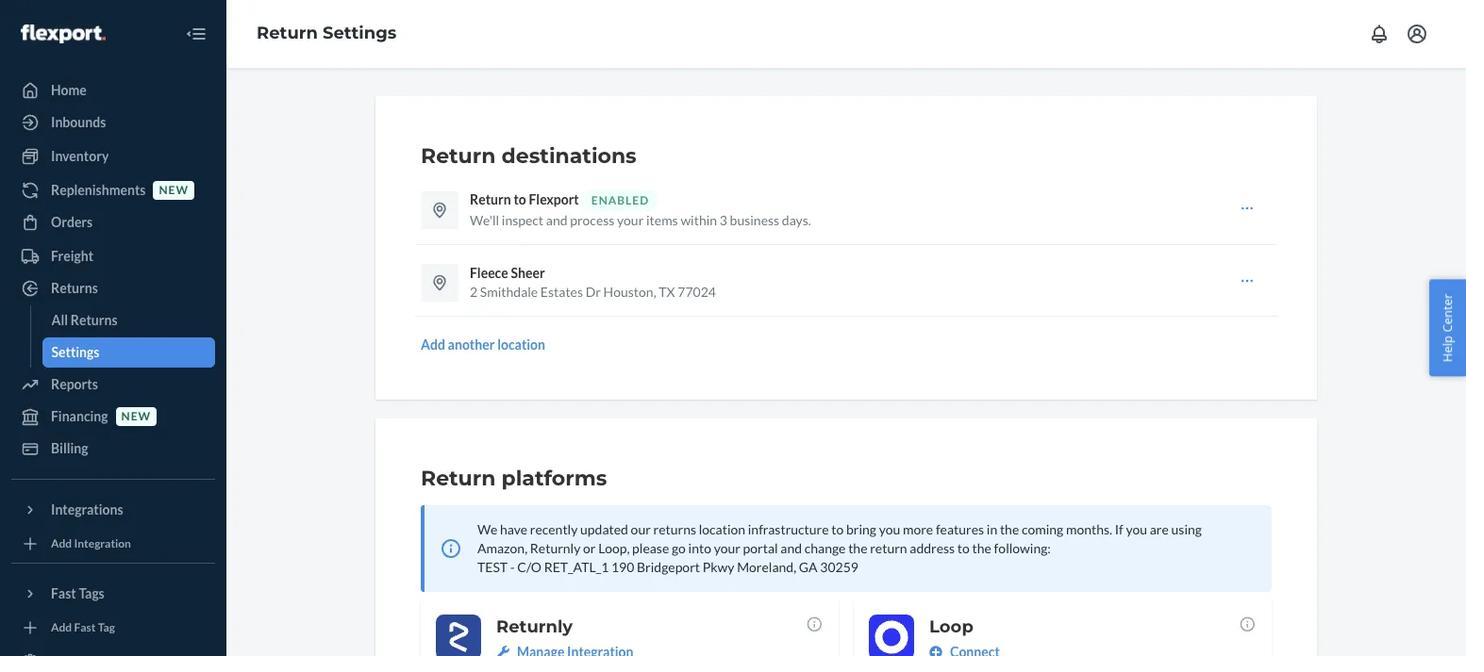Task type: locate. For each thing, give the bounding box(es) containing it.
the down in
[[973, 541, 992, 557]]

integrations button
[[11, 496, 215, 526]]

your inside we have recently updated our returns location infrastructure to bring you more features in the coming months. if you are using amazon, returnly or loop, please go into your portal and change the return address to the following: test - c/o ret_atl_1 190 bridgeport pkwy moreland, ga 30259
[[714, 541, 741, 557]]

the down bring
[[849, 541, 868, 557]]

0 vertical spatial and
[[546, 212, 568, 228]]

1 vertical spatial and
[[781, 541, 802, 557]]

portal
[[743, 541, 778, 557]]

the right in
[[1000, 522, 1020, 538]]

0 vertical spatial settings
[[323, 23, 397, 44]]

freight
[[51, 248, 94, 264]]

another
[[448, 337, 495, 353]]

open notifications image
[[1369, 23, 1391, 45]]

tag
[[98, 621, 115, 636]]

fast tags
[[51, 586, 105, 602]]

location up into
[[699, 522, 746, 538]]

1 horizontal spatial and
[[781, 541, 802, 557]]

your up pkwy
[[714, 541, 741, 557]]

help center button
[[1430, 280, 1467, 377]]

return destinations
[[421, 143, 637, 169]]

add another location
[[421, 337, 546, 353]]

ret_atl_1
[[544, 560, 609, 576]]

1 you from the left
[[879, 522, 901, 538]]

1 vertical spatial your
[[714, 541, 741, 557]]

to down features
[[958, 541, 970, 557]]

have
[[500, 522, 528, 538]]

houston,
[[604, 284, 657, 300]]

1 vertical spatial returns
[[71, 312, 118, 328]]

0 horizontal spatial new
[[121, 410, 151, 424]]

add down fast tags
[[51, 621, 72, 636]]

and down infrastructure
[[781, 541, 802, 557]]

0 vertical spatial new
[[159, 184, 189, 198]]

we
[[478, 522, 498, 538]]

are
[[1150, 522, 1169, 538]]

1 vertical spatial add
[[51, 537, 72, 552]]

returns down freight
[[51, 280, 98, 296]]

returns
[[51, 280, 98, 296], [71, 312, 118, 328]]

returnly inside we have recently updated our returns location infrastructure to bring you more features in the coming months. if you are using amazon, returnly or loop, please go into your portal and change the return address to the following: test - c/o ret_atl_1 190 bridgeport pkwy moreland, ga 30259
[[530, 541, 581, 557]]

return for return destinations
[[421, 143, 496, 169]]

return platforms
[[421, 466, 607, 492]]

2 vertical spatial to
[[958, 541, 970, 557]]

1 vertical spatial location
[[699, 522, 746, 538]]

all returns link
[[42, 306, 215, 336]]

0 vertical spatial returns
[[51, 280, 98, 296]]

2 horizontal spatial to
[[958, 541, 970, 557]]

loop
[[930, 617, 974, 638]]

30259
[[821, 560, 859, 576]]

inventory link
[[11, 142, 215, 172]]

1 horizontal spatial settings
[[323, 23, 397, 44]]

returnly down "recently"
[[530, 541, 581, 557]]

2 you from the left
[[1127, 522, 1148, 538]]

0 horizontal spatial settings
[[51, 345, 100, 361]]

location right another
[[498, 337, 546, 353]]

new for financing
[[121, 410, 151, 424]]

0 horizontal spatial and
[[546, 212, 568, 228]]

0 vertical spatial returnly
[[530, 541, 581, 557]]

address
[[910, 541, 955, 557]]

1 horizontal spatial you
[[1127, 522, 1148, 538]]

the
[[1000, 522, 1020, 538], [849, 541, 868, 557], [973, 541, 992, 557]]

0 vertical spatial location
[[498, 337, 546, 353]]

location inside we have recently updated our returns location infrastructure to bring you more features in the coming months. if you are using amazon, returnly or loop, please go into your portal and change the return address to the following: test - c/o ret_atl_1 190 bridgeport pkwy moreland, ga 30259
[[699, 522, 746, 538]]

please
[[633, 541, 669, 557]]

fleece
[[470, 265, 509, 281]]

1 vertical spatial new
[[121, 410, 151, 424]]

reports link
[[11, 370, 215, 400]]

to up change
[[832, 522, 844, 538]]

add left integration
[[51, 537, 72, 552]]

you
[[879, 522, 901, 538], [1127, 522, 1148, 538]]

orders
[[51, 214, 93, 230]]

fast left tag
[[74, 621, 96, 636]]

returnly up wrench icon
[[496, 617, 573, 638]]

enabled
[[592, 194, 650, 208]]

0 horizontal spatial you
[[879, 522, 901, 538]]

0 horizontal spatial your
[[617, 212, 644, 228]]

2 vertical spatial add
[[51, 621, 72, 636]]

new up orders link
[[159, 184, 189, 198]]

bring
[[847, 522, 877, 538]]

0 vertical spatial add
[[421, 337, 445, 353]]

1 horizontal spatial your
[[714, 541, 741, 557]]

returns right the all
[[71, 312, 118, 328]]

flexport
[[529, 192, 579, 208]]

moreland,
[[737, 560, 797, 576]]

and down flexport on the top left of page
[[546, 212, 568, 228]]

return for return settings
[[257, 23, 318, 44]]

190
[[612, 560, 635, 576]]

new
[[159, 184, 189, 198], [121, 410, 151, 424]]

we have recently updated our returns location infrastructure to bring you more features in the coming months. if you are using amazon, returnly or loop, please go into your portal and change the return address to the following: test - c/o ret_atl_1 190 bridgeport pkwy moreland, ga 30259
[[478, 522, 1202, 576]]

add left another
[[421, 337, 445, 353]]

0 horizontal spatial location
[[498, 337, 546, 353]]

open account menu image
[[1406, 23, 1429, 45]]

0 vertical spatial fast
[[51, 586, 76, 602]]

test
[[478, 560, 508, 576]]

add for add integration
[[51, 537, 72, 552]]

go
[[672, 541, 686, 557]]

add integration link
[[11, 533, 215, 556]]

you up return
[[879, 522, 901, 538]]

return for return to flexport
[[470, 192, 511, 208]]

settings
[[323, 23, 397, 44], [51, 345, 100, 361]]

add inside button
[[421, 337, 445, 353]]

returnly
[[530, 541, 581, 557], [496, 617, 573, 638]]

center
[[1440, 294, 1457, 333]]

days.
[[782, 212, 812, 228]]

to up inspect
[[514, 192, 527, 208]]

add for add fast tag
[[51, 621, 72, 636]]

in
[[987, 522, 998, 538]]

billing
[[51, 441, 88, 457]]

and
[[546, 212, 568, 228], [781, 541, 802, 557]]

2 horizontal spatial the
[[1000, 522, 1020, 538]]

fast left tags
[[51, 586, 76, 602]]

inventory
[[51, 148, 109, 164]]

0 horizontal spatial to
[[514, 192, 527, 208]]

1 horizontal spatial to
[[832, 522, 844, 538]]

you right if
[[1127, 522, 1148, 538]]

freight link
[[11, 242, 215, 272]]

within
[[681, 212, 717, 228]]

items
[[647, 212, 678, 228]]

0 vertical spatial to
[[514, 192, 527, 208]]

location inside button
[[498, 337, 546, 353]]

orders link
[[11, 208, 215, 238]]

fleece sheer 2 smithdale estates dr houston, tx 77024
[[470, 265, 716, 300]]

1 horizontal spatial location
[[699, 522, 746, 538]]

your down enabled
[[617, 212, 644, 228]]

help
[[1440, 336, 1457, 363]]

1 horizontal spatial new
[[159, 184, 189, 198]]

return settings link
[[257, 23, 397, 44]]

sheer
[[511, 265, 545, 281]]

we'll inspect and process your items within 3 business days.
[[470, 212, 812, 228]]

our
[[631, 522, 651, 538]]

recently
[[530, 522, 578, 538]]

new down reports "link"
[[121, 410, 151, 424]]

add
[[421, 337, 445, 353], [51, 537, 72, 552], [51, 621, 72, 636]]

to
[[514, 192, 527, 208], [832, 522, 844, 538], [958, 541, 970, 557]]



Task type: describe. For each thing, give the bounding box(es) containing it.
using
[[1172, 522, 1202, 538]]

return
[[870, 541, 908, 557]]

integrations
[[51, 502, 123, 518]]

3
[[720, 212, 728, 228]]

wrench image
[[496, 647, 510, 657]]

destinations
[[502, 143, 637, 169]]

into
[[689, 541, 712, 557]]

change
[[805, 541, 846, 557]]

we'll
[[470, 212, 499, 228]]

and inside we have recently updated our returns location infrastructure to bring you more features in the coming months. if you are using amazon, returnly or loop, please go into your portal and change the return address to the following: test - c/o ret_atl_1 190 bridgeport pkwy moreland, ga 30259
[[781, 541, 802, 557]]

1 vertical spatial fast
[[74, 621, 96, 636]]

all returns
[[51, 312, 118, 328]]

1 horizontal spatial the
[[973, 541, 992, 557]]

1 vertical spatial settings
[[51, 345, 100, 361]]

months.
[[1067, 522, 1113, 538]]

estates
[[541, 284, 583, 300]]

smithdale
[[480, 284, 538, 300]]

features
[[936, 522, 985, 538]]

replenishments
[[51, 182, 146, 198]]

if
[[1115, 522, 1124, 538]]

dr
[[586, 284, 601, 300]]

add for add another location
[[421, 337, 445, 353]]

c/o
[[518, 560, 542, 576]]

financing
[[51, 409, 108, 425]]

coming
[[1022, 522, 1064, 538]]

tx
[[659, 284, 675, 300]]

ga
[[799, 560, 818, 576]]

settings link
[[42, 338, 215, 368]]

reports
[[51, 377, 98, 393]]

77024
[[678, 284, 716, 300]]

returns inside all returns link
[[71, 312, 118, 328]]

-
[[510, 560, 515, 576]]

1 vertical spatial to
[[832, 522, 844, 538]]

fast inside dropdown button
[[51, 586, 76, 602]]

all
[[51, 312, 68, 328]]

return settings
[[257, 23, 397, 44]]

process
[[570, 212, 615, 228]]

updated
[[581, 522, 629, 538]]

inbounds link
[[11, 108, 215, 138]]

more
[[903, 522, 934, 538]]

billing link
[[11, 434, 215, 464]]

0 horizontal spatial the
[[849, 541, 868, 557]]

returns
[[654, 522, 697, 538]]

add fast tag
[[51, 621, 115, 636]]

tags
[[79, 586, 105, 602]]

loop,
[[599, 541, 630, 557]]

add integration
[[51, 537, 131, 552]]

bridgeport
[[637, 560, 700, 576]]

close navigation image
[[185, 23, 208, 45]]

inspect
[[502, 212, 544, 228]]

new for replenishments
[[159, 184, 189, 198]]

returns link
[[11, 274, 215, 304]]

return for return platforms
[[421, 466, 496, 492]]

add another location button
[[421, 336, 546, 355]]

flexport logo image
[[21, 24, 106, 43]]

0 vertical spatial your
[[617, 212, 644, 228]]

following:
[[995, 541, 1051, 557]]

pkwy
[[703, 560, 735, 576]]

help center
[[1440, 294, 1457, 363]]

fast tags button
[[11, 580, 215, 610]]

home link
[[11, 76, 215, 106]]

2
[[470, 284, 478, 300]]

business
[[730, 212, 780, 228]]

infrastructure
[[748, 522, 829, 538]]

1 vertical spatial returnly
[[496, 617, 573, 638]]

amazon,
[[478, 541, 528, 557]]

inbounds
[[51, 114, 106, 130]]

or
[[583, 541, 596, 557]]

integration
[[74, 537, 131, 552]]

plus circle image
[[930, 647, 943, 657]]

add fast tag link
[[11, 617, 215, 640]]

home
[[51, 82, 87, 98]]



